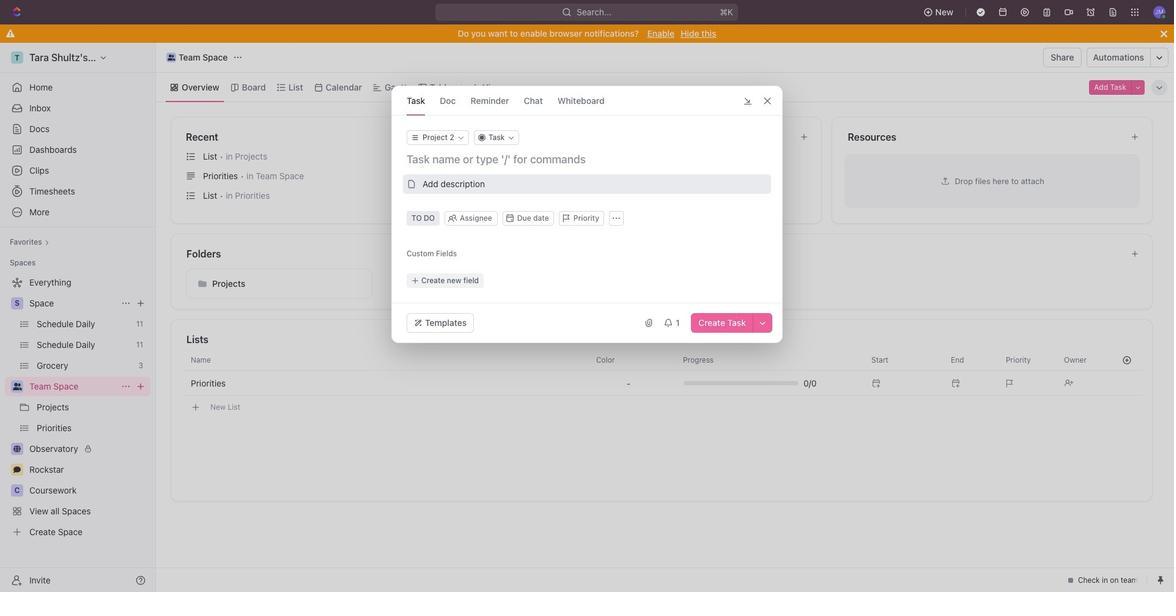 Task type: describe. For each thing, give the bounding box(es) containing it.
sidebar navigation
[[0, 43, 156, 592]]

tree inside sidebar navigation
[[5, 273, 150, 542]]

no most used docs image
[[637, 145, 686, 194]]

user group image inside tree
[[13, 383, 22, 390]]



Task type: vqa. For each thing, say whether or not it's contained in the screenshot.
No most used docs image
yes



Task type: locate. For each thing, give the bounding box(es) containing it.
space, , element
[[11, 297, 23, 309]]

1 horizontal spatial user group image
[[167, 54, 175, 61]]

0 horizontal spatial user group image
[[13, 383, 22, 390]]

1 vertical spatial user group image
[[13, 383, 22, 390]]

dialog
[[391, 86, 783, 343]]

tree
[[5, 273, 150, 542]]

user group image
[[167, 54, 175, 61], [13, 383, 22, 390]]

0 vertical spatial user group image
[[167, 54, 175, 61]]

Task name or type '/' for commands text field
[[407, 152, 770, 167]]



